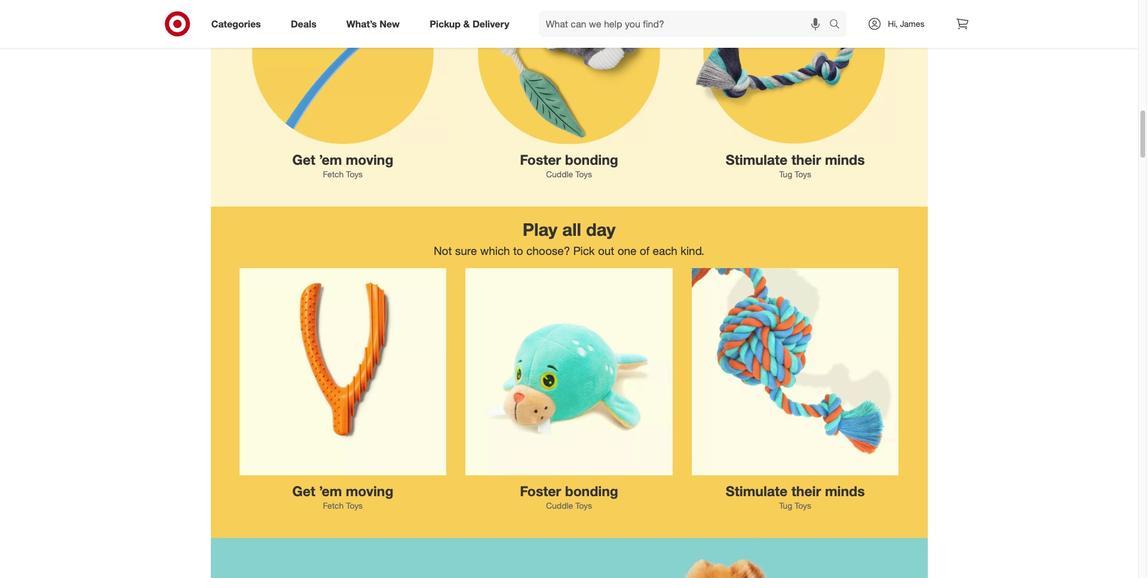 Task type: vqa. For each thing, say whether or not it's contained in the screenshot.
Stimulate their minds Tug Toys to the bottom
yes



Task type: describe. For each thing, give the bounding box(es) containing it.
1 get 'em moving fetch toys from the top
[[292, 151, 393, 179]]

1 tug from the top
[[779, 169, 792, 179]]

2 get from the top
[[292, 483, 315, 499]]

delivery
[[472, 18, 509, 30]]

choose?
[[526, 244, 570, 258]]

what's
[[346, 18, 377, 30]]

2 stimulate from the top
[[726, 483, 788, 499]]

2 'em from the top
[[319, 483, 342, 499]]

hi,
[[888, 19, 898, 29]]

1 moving from the top
[[346, 151, 393, 168]]

pickup & delivery link
[[419, 11, 524, 37]]

not
[[434, 244, 452, 258]]

of
[[640, 244, 650, 258]]

1 fetch from the top
[[323, 169, 344, 179]]

What can we help you find? suggestions appear below search field
[[539, 11, 832, 37]]

2 stimulate their minds tug toys from the top
[[726, 483, 865, 511]]

pick
[[573, 244, 595, 258]]

&
[[463, 18, 470, 30]]

2 foster from the top
[[520, 483, 561, 499]]

2 fetch from the top
[[323, 500, 344, 511]]

1 foster from the top
[[520, 151, 561, 168]]

2 cuddle from the top
[[546, 500, 573, 511]]

1 cuddle from the top
[[546, 169, 573, 179]]

pickup & delivery
[[430, 18, 509, 30]]

1 minds from the top
[[825, 151, 865, 168]]

2 minds from the top
[[825, 483, 865, 499]]

each
[[653, 244, 677, 258]]

2 moving from the top
[[346, 483, 393, 499]]

categories link
[[201, 11, 276, 37]]

2 their from the top
[[791, 483, 821, 499]]



Task type: locate. For each thing, give the bounding box(es) containing it.
play all day not sure which to choose? pick out one of each kind.
[[434, 219, 704, 258]]

cuddle
[[546, 169, 573, 179], [546, 500, 573, 511]]

search
[[824, 19, 853, 31]]

stimulate their minds tug toys
[[726, 151, 865, 179], [726, 483, 865, 511]]

1 their from the top
[[791, 151, 821, 168]]

minds
[[825, 151, 865, 168], [825, 483, 865, 499]]

0 vertical spatial foster bonding cuddle toys
[[520, 151, 618, 179]]

play
[[523, 219, 557, 240]]

their
[[791, 151, 821, 168], [791, 483, 821, 499]]

what's new link
[[336, 11, 415, 37]]

1 vertical spatial get 'em moving fetch toys
[[292, 483, 393, 511]]

toys
[[346, 169, 363, 179], [575, 169, 592, 179], [795, 169, 811, 179], [346, 500, 363, 511], [575, 500, 592, 511], [795, 500, 811, 511]]

foster
[[520, 151, 561, 168], [520, 483, 561, 499]]

deals
[[291, 18, 316, 30]]

to
[[513, 244, 523, 258]]

2 get 'em moving fetch toys from the top
[[292, 483, 393, 511]]

1 stimulate their minds tug toys from the top
[[726, 151, 865, 179]]

1 stimulate from the top
[[726, 151, 788, 168]]

tug
[[779, 169, 792, 179], [779, 500, 792, 511]]

get
[[292, 151, 315, 168], [292, 483, 315, 499]]

one
[[618, 244, 637, 258]]

new
[[380, 18, 400, 30]]

search button
[[824, 11, 853, 39]]

1 bonding from the top
[[565, 151, 618, 168]]

day
[[586, 219, 615, 240]]

categories
[[211, 18, 261, 30]]

0 vertical spatial fetch
[[323, 169, 344, 179]]

0 vertical spatial minds
[[825, 151, 865, 168]]

0 vertical spatial bonding
[[565, 151, 618, 168]]

1 vertical spatial cuddle
[[546, 500, 573, 511]]

0 vertical spatial moving
[[346, 151, 393, 168]]

0 vertical spatial foster
[[520, 151, 561, 168]]

0 vertical spatial cuddle
[[546, 169, 573, 179]]

kind.
[[681, 244, 704, 258]]

0 vertical spatial tug
[[779, 169, 792, 179]]

2 foster bonding cuddle toys from the top
[[520, 483, 618, 511]]

hi, james
[[888, 19, 924, 29]]

0 vertical spatial stimulate their minds tug toys
[[726, 151, 865, 179]]

sure
[[455, 244, 477, 258]]

1 vertical spatial minds
[[825, 483, 865, 499]]

1 vertical spatial stimulate their minds tug toys
[[726, 483, 865, 511]]

2 tug from the top
[[779, 500, 792, 511]]

'em
[[319, 151, 342, 168], [319, 483, 342, 499]]

2 bonding from the top
[[565, 483, 618, 499]]

1 vertical spatial tug
[[779, 500, 792, 511]]

0 vertical spatial their
[[791, 151, 821, 168]]

all
[[562, 219, 581, 240]]

1 foster bonding cuddle toys from the top
[[520, 151, 618, 179]]

1 vertical spatial 'em
[[319, 483, 342, 499]]

foster bonding cuddle toys
[[520, 151, 618, 179], [520, 483, 618, 511]]

1 vertical spatial get
[[292, 483, 315, 499]]

1 vertical spatial foster bonding cuddle toys
[[520, 483, 618, 511]]

1 vertical spatial their
[[791, 483, 821, 499]]

which
[[480, 244, 510, 258]]

deals link
[[281, 11, 331, 37]]

what's new
[[346, 18, 400, 30]]

1 vertical spatial foster
[[520, 483, 561, 499]]

1 'em from the top
[[319, 151, 342, 168]]

pickup
[[430, 18, 461, 30]]

1 vertical spatial stimulate
[[726, 483, 788, 499]]

0 vertical spatial get 'em moving fetch toys
[[292, 151, 393, 179]]

out
[[598, 244, 614, 258]]

fetch
[[323, 169, 344, 179], [323, 500, 344, 511]]

bonding
[[565, 151, 618, 168], [565, 483, 618, 499]]

james
[[900, 19, 924, 29]]

get 'em moving fetch toys
[[292, 151, 393, 179], [292, 483, 393, 511]]

1 vertical spatial moving
[[346, 483, 393, 499]]

1 vertical spatial fetch
[[323, 500, 344, 511]]

1 get from the top
[[292, 151, 315, 168]]

stimulate
[[726, 151, 788, 168], [726, 483, 788, 499]]

1 vertical spatial bonding
[[565, 483, 618, 499]]

moving
[[346, 151, 393, 168], [346, 483, 393, 499]]

0 vertical spatial 'em
[[319, 151, 342, 168]]

0 vertical spatial stimulate
[[726, 151, 788, 168]]

0 vertical spatial get
[[292, 151, 315, 168]]



